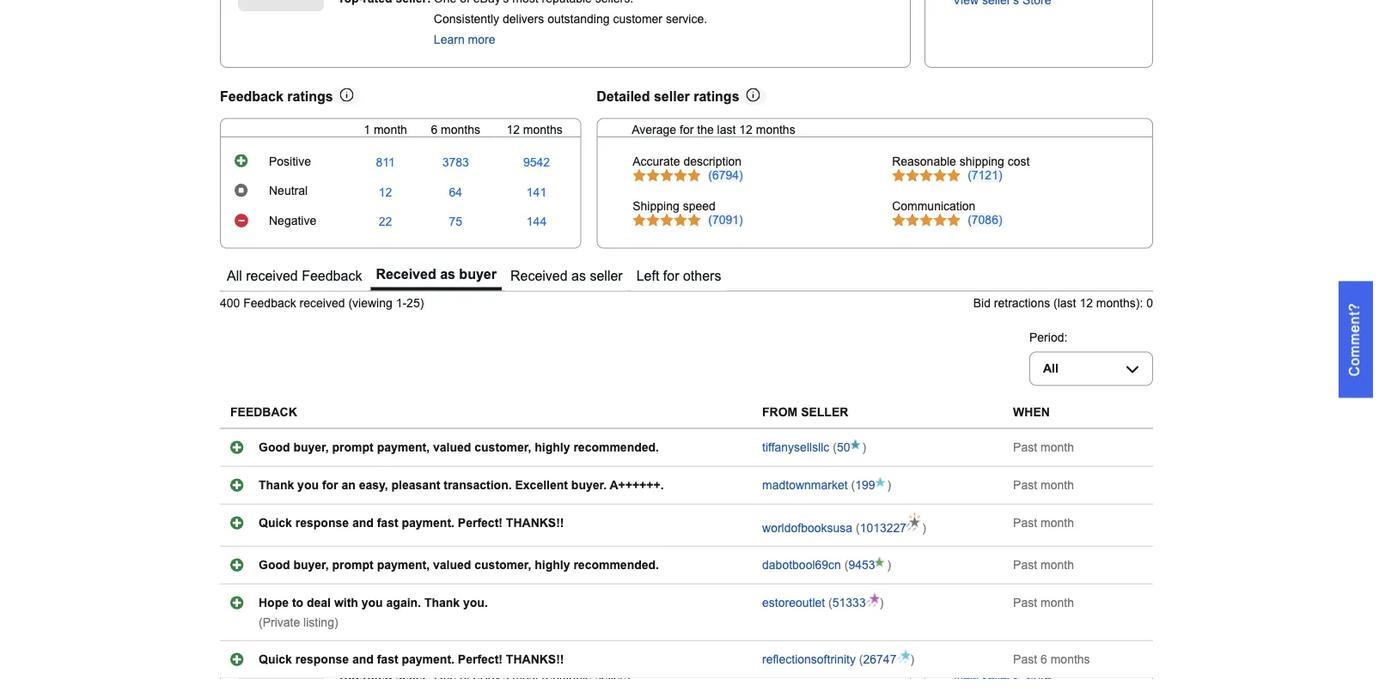 Task type: vqa. For each thing, say whether or not it's contained in the screenshot.


Task type: locate. For each thing, give the bounding box(es) containing it.
3 past month from the top
[[1013, 517, 1074, 530]]

0 vertical spatial good buyer, prompt payment, valued customer, highly recommended.
[[259, 441, 659, 454]]

2 prompt from the top
[[332, 559, 374, 572]]

1 vertical spatial buyer,
[[293, 559, 329, 572]]

0 vertical spatial fast
[[377, 517, 398, 530]]

1 vertical spatial response
[[295, 653, 349, 667]]

1 horizontal spatial as
[[572, 268, 586, 284]]

1 vertical spatial payment,
[[377, 559, 430, 572]]

2 payment, from the top
[[377, 559, 430, 572]]

payment. down "again." at bottom left
[[402, 653, 455, 667]]

) for 26747
[[911, 653, 915, 667]]

select the feedback time period you want to see element
[[1030, 331, 1068, 345]]

received for received as buyer
[[376, 267, 436, 282]]

as left left
[[572, 268, 586, 284]]

1 past month element from the top
[[1013, 441, 1074, 454]]

1 vertical spatial perfect!
[[458, 653, 503, 667]]

received
[[246, 268, 298, 284], [300, 297, 345, 310]]

2 good buyer, prompt payment, valued customer, highly recommended. from the top
[[259, 559, 659, 572]]

1 quick response and fast payment. perfect! thanks!! element from the top
[[259, 517, 564, 530]]

period:
[[1030, 331, 1068, 345]]

as for seller
[[572, 268, 586, 284]]

) right 51333
[[880, 597, 884, 610]]

1 horizontal spatial seller
[[654, 88, 690, 104]]

feedback down all received feedback button
[[243, 297, 296, 310]]

past 6 months
[[1013, 653, 1090, 667]]

positive
[[269, 155, 311, 168]]

1 vertical spatial thanks!!
[[506, 653, 564, 667]]

feedback up 400 feedback received (viewing 1-25)
[[302, 268, 362, 284]]

3783 button
[[442, 156, 469, 170]]

12 button
[[379, 186, 392, 199]]

0 horizontal spatial seller
[[590, 268, 623, 284]]

4 past month element from the top
[[1013, 559, 1074, 572]]

bid retractions (last 12 months): 0
[[973, 297, 1153, 310]]

buyer, up deal
[[293, 559, 329, 572]]

seller inside button
[[590, 268, 623, 284]]

( for 26747
[[859, 653, 863, 667]]

1 customer, from the top
[[475, 441, 531, 454]]

0 vertical spatial prompt
[[332, 441, 374, 454]]

quick for reflectionsoftrinity
[[259, 653, 292, 667]]

from seller element
[[762, 406, 849, 420]]

6 past from the top
[[1013, 653, 1037, 667]]

1 vertical spatial good buyer, prompt payment, valued customer, highly recommended. element
[[259, 559, 659, 572]]

madtownmarket link
[[762, 479, 848, 492]]

all up 400
[[227, 268, 242, 284]]

received inside received as seller button
[[510, 268, 568, 284]]

1013227 link
[[860, 522, 907, 535]]

past month for ( 9453
[[1013, 559, 1074, 572]]

5 past from the top
[[1013, 597, 1037, 610]]

ratings up positive
[[287, 88, 333, 104]]

0 horizontal spatial ratings
[[287, 88, 333, 104]]

5 past month element from the top
[[1013, 597, 1074, 610]]

4 past month from the top
[[1013, 559, 1074, 572]]

) for 51333
[[880, 597, 884, 610]]

) right 50
[[862, 441, 866, 454]]

1 vertical spatial highly
[[535, 559, 570, 572]]

(private
[[259, 616, 300, 630]]

1 past month from the top
[[1013, 441, 1074, 454]]

0 horizontal spatial thank
[[259, 479, 294, 492]]

2 vertical spatial for
[[322, 479, 338, 492]]

month
[[374, 123, 407, 136], [1041, 441, 1074, 454], [1041, 479, 1074, 492], [1041, 517, 1074, 530], [1041, 559, 1074, 572], [1041, 597, 1074, 610]]

payment. down pleasant
[[402, 517, 455, 530]]

thank left an
[[259, 479, 294, 492]]

learn more link
[[434, 33, 495, 46]]

0 vertical spatial highly
[[535, 441, 570, 454]]

2 good from the top
[[259, 559, 290, 572]]

prompt for tiffanysellsllc
[[332, 441, 374, 454]]

good buyer, prompt payment, valued customer, highly recommended. element for dabotbool69cn
[[259, 559, 659, 572]]

5 past month from the top
[[1013, 597, 1074, 610]]

past month element for 199
[[1013, 479, 1074, 492]]

valued for dabotbool69cn
[[433, 559, 471, 572]]

( 199
[[848, 479, 875, 492]]

1 highly from the top
[[535, 441, 570, 454]]

quick
[[259, 517, 292, 530], [259, 653, 292, 667]]

0 horizontal spatial for
[[322, 479, 338, 492]]

quick response and fast payment. perfect! thanks!! element for reflectionsoftrinity
[[259, 653, 564, 667]]

for right left
[[663, 268, 679, 284]]

retractions
[[994, 297, 1050, 310]]

0 vertical spatial valued
[[433, 441, 471, 454]]

good up hope on the bottom of page
[[259, 559, 290, 572]]

all for all
[[1043, 362, 1059, 376]]

buyer,
[[293, 441, 329, 454], [293, 559, 329, 572]]

1 quick from the top
[[259, 517, 292, 530]]

highly up excellent
[[535, 441, 570, 454]]

seller up average at the top left of page
[[654, 88, 690, 104]]

1 payment, from the top
[[377, 441, 430, 454]]

1 good buyer, prompt payment, valued customer, highly recommended. element from the top
[[259, 441, 659, 454]]

0 horizontal spatial as
[[440, 267, 455, 282]]

0 vertical spatial good
[[259, 441, 290, 454]]

1 vertical spatial fast
[[377, 653, 398, 667]]

2 past month element from the top
[[1013, 479, 1074, 492]]

7086 ratings received on communication. click to check average rating. element
[[968, 213, 1003, 227]]

0 vertical spatial quick
[[259, 517, 292, 530]]

perfect! down transaction. on the left of the page
[[458, 517, 503, 530]]

0 vertical spatial 6
[[431, 123, 438, 136]]

feedback inside button
[[302, 268, 362, 284]]

past for ( 199
[[1013, 479, 1037, 492]]

good buyer, prompt payment, valued customer, highly recommended. element up thank you for an easy, pleasant transaction. excellent buyer. a++++++.
[[259, 441, 659, 454]]

2 horizontal spatial for
[[680, 123, 694, 136]]

all down period:
[[1043, 362, 1059, 376]]

response down an
[[295, 517, 349, 530]]

( for 50
[[833, 441, 837, 454]]

received down all received feedback button
[[300, 297, 345, 310]]

1 valued from the top
[[433, 441, 471, 454]]

recommended. for tiffanysellsllc
[[574, 441, 659, 454]]

0 vertical spatial you
[[297, 479, 319, 492]]

left for others button
[[631, 262, 727, 291]]

you inside hope to deal with you again. thank you. (private listing)
[[362, 597, 383, 610]]

0 vertical spatial buyer,
[[293, 441, 329, 454]]

50 link
[[837, 441, 850, 454]]

2 recommended. from the top
[[574, 559, 659, 572]]

0 vertical spatial payment.
[[402, 517, 455, 530]]

2 buyer, from the top
[[293, 559, 329, 572]]

highly down excellent
[[535, 559, 570, 572]]

0 vertical spatial payment,
[[377, 441, 430, 454]]

2 payment. from the top
[[402, 653, 455, 667]]

all inside all received feedback button
[[227, 268, 242, 284]]

pleasant
[[392, 479, 440, 492]]

2 quick from the top
[[259, 653, 292, 667]]

1 past from the top
[[1013, 441, 1037, 454]]

4 past from the top
[[1013, 559, 1037, 572]]

2 perfect! from the top
[[458, 653, 503, 667]]

quick down (private
[[259, 653, 292, 667]]

all
[[227, 268, 242, 284], [1043, 362, 1059, 376]]

you.
[[463, 597, 488, 610]]

1 vertical spatial recommended.
[[574, 559, 659, 572]]

prompt up an
[[332, 441, 374, 454]]

2 valued from the top
[[433, 559, 471, 572]]

1 recommended. from the top
[[574, 441, 659, 454]]

1 vertical spatial quick
[[259, 653, 292, 667]]

1 vertical spatial seller
[[590, 268, 623, 284]]

customer, for dabotbool69cn
[[475, 559, 531, 572]]

0 vertical spatial customer,
[[475, 441, 531, 454]]

25)
[[407, 297, 424, 310]]

neutral
[[269, 184, 308, 198]]

feedback ratings
[[220, 88, 333, 104]]

1 vertical spatial quick response and fast payment. perfect! thanks!!
[[259, 653, 564, 667]]

thank
[[259, 479, 294, 492], [424, 597, 460, 610]]

0 vertical spatial thanks!!
[[506, 517, 564, 530]]

reasonable
[[892, 155, 956, 169]]

customer, up transaction. on the left of the page
[[475, 441, 531, 454]]

0 vertical spatial thank
[[259, 479, 294, 492]]

1 horizontal spatial for
[[663, 268, 679, 284]]

and for worldofbooksusa
[[352, 517, 374, 530]]

1 vertical spatial all
[[1043, 362, 1059, 376]]

0 horizontal spatial received
[[376, 267, 436, 282]]

more
[[468, 33, 495, 46]]

customer
[[613, 13, 663, 26]]

you right with
[[362, 597, 383, 610]]

1 vertical spatial for
[[663, 268, 679, 284]]

2 highly from the top
[[535, 559, 570, 572]]

( 50
[[830, 441, 850, 454]]

0 vertical spatial perfect!
[[458, 517, 503, 530]]

0 vertical spatial quick response and fast payment. perfect! thanks!! element
[[259, 517, 564, 530]]

recommended. up the a++++++.
[[574, 441, 659, 454]]

buyer, for tiffanysellsllc
[[293, 441, 329, 454]]

) right 199
[[887, 479, 891, 492]]

1 horizontal spatial received
[[510, 268, 568, 284]]

3 past month element from the top
[[1013, 517, 1074, 530]]

1 horizontal spatial received
[[300, 297, 345, 310]]

received up 1-
[[376, 267, 436, 282]]

0 vertical spatial feedback
[[220, 88, 283, 104]]

3 past from the top
[[1013, 517, 1037, 530]]

1 vertical spatial prompt
[[332, 559, 374, 572]]

1 vertical spatial 6
[[1041, 653, 1047, 667]]

for left an
[[322, 479, 338, 492]]

thanks!! for worldofbooksusa
[[506, 517, 564, 530]]

1 buyer, from the top
[[293, 441, 329, 454]]

past
[[1013, 441, 1037, 454], [1013, 479, 1037, 492], [1013, 517, 1037, 530], [1013, 559, 1037, 572], [1013, 597, 1037, 610], [1013, 653, 1037, 667]]

199
[[855, 479, 875, 492]]

average
[[632, 123, 676, 136]]

good
[[259, 441, 290, 454], [259, 559, 290, 572]]

quick response and fast payment. perfect! thanks!! down "again." at bottom left
[[259, 653, 564, 667]]

and down easy,
[[352, 517, 374, 530]]

recommended.
[[574, 441, 659, 454], [574, 559, 659, 572]]

for for average
[[680, 123, 694, 136]]

2 customer, from the top
[[475, 559, 531, 572]]

0 vertical spatial and
[[352, 517, 374, 530]]

0 vertical spatial for
[[680, 123, 694, 136]]

good buyer, prompt payment, valued customer, highly recommended. up you.
[[259, 559, 659, 572]]

(viewing
[[348, 297, 393, 310]]

)
[[862, 441, 866, 454], [887, 479, 891, 492], [922, 522, 926, 535], [887, 559, 891, 572], [880, 597, 884, 610], [911, 653, 915, 667]]

1 prompt from the top
[[332, 441, 374, 454]]

51333 link
[[833, 597, 866, 610]]

with
[[334, 597, 358, 610]]

2 fast from the top
[[377, 653, 398, 667]]

(last
[[1054, 297, 1076, 310]]

( 51333
[[825, 597, 866, 610]]

payment, up "again." at bottom left
[[377, 559, 430, 572]]

past month element
[[1013, 441, 1074, 454], [1013, 479, 1074, 492], [1013, 517, 1074, 530], [1013, 559, 1074, 572], [1013, 597, 1074, 610]]

good buyer, prompt payment, valued customer, highly recommended. element up you.
[[259, 559, 659, 572]]

2 thanks!! from the top
[[506, 653, 564, 667]]

) right 26747 link
[[911, 653, 915, 667]]

you left an
[[297, 479, 319, 492]]

2 quick response and fast payment. perfect! thanks!! element from the top
[[259, 653, 564, 667]]

quick response and fast payment. perfect! thanks!! element down "again." at bottom left
[[259, 653, 564, 667]]

1 vertical spatial quick response and fast payment. perfect! thanks!! element
[[259, 653, 564, 667]]

2 quick response and fast payment. perfect! thanks!! from the top
[[259, 653, 564, 667]]

past 6 months element
[[1013, 653, 1090, 667]]

excellent
[[515, 479, 568, 492]]

12 right last
[[739, 123, 753, 136]]

good down feedback
[[259, 441, 290, 454]]

when element
[[1013, 406, 1050, 420]]

highly for tiffanysellsllc
[[535, 441, 570, 454]]

1 vertical spatial customer,
[[475, 559, 531, 572]]

madtownmarket
[[762, 479, 848, 492]]

buyer, down feedback
[[293, 441, 329, 454]]

1 vertical spatial feedback
[[302, 268, 362, 284]]

ratings
[[287, 88, 333, 104], [694, 88, 740, 104]]

75
[[449, 215, 462, 229]]

1 vertical spatial you
[[362, 597, 383, 610]]

1 payment. from the top
[[402, 517, 455, 530]]

consistently delivers outstanding customer service. learn more
[[434, 13, 707, 46]]

0 vertical spatial quick response and fast payment. perfect! thanks!!
[[259, 517, 564, 530]]

2 response from the top
[[295, 653, 349, 667]]

1 vertical spatial good
[[259, 559, 290, 572]]

2 vertical spatial feedback
[[243, 297, 296, 310]]

fast down easy,
[[377, 517, 398, 530]]

and for reflectionsoftrinity
[[352, 653, 374, 667]]

communication
[[892, 200, 976, 213]]

1 vertical spatial and
[[352, 653, 374, 667]]

payment, up pleasant
[[377, 441, 430, 454]]

quick response and fast payment. perfect! thanks!!
[[259, 517, 564, 530], [259, 653, 564, 667]]

payment, for tiffanysellsllc
[[377, 441, 430, 454]]

0 vertical spatial received
[[246, 268, 298, 284]]

1 vertical spatial valued
[[433, 559, 471, 572]]

) right 1013227 link
[[922, 522, 926, 535]]

received inside button
[[376, 267, 436, 282]]

past for ( 1013227
[[1013, 517, 1037, 530]]

1 vertical spatial thank
[[424, 597, 460, 610]]

worldofbooksusa
[[762, 522, 853, 535]]

quick response and fast payment. perfect! thanks!! element for worldofbooksusa
[[259, 517, 564, 530]]

1
[[364, 123, 370, 136]]

0 vertical spatial response
[[295, 517, 349, 530]]

recommended. down the a++++++.
[[574, 559, 659, 572]]

past for ( 51333
[[1013, 597, 1037, 610]]

1 horizontal spatial all
[[1043, 362, 1059, 376]]

good buyer, prompt payment, valued customer, highly recommended. element
[[259, 441, 659, 454], [259, 559, 659, 572]]

12 months
[[507, 123, 563, 136]]

1 vertical spatial payment.
[[402, 653, 455, 667]]

perfect! down you.
[[458, 653, 503, 667]]

0 vertical spatial all
[[227, 268, 242, 284]]

) for 1013227
[[922, 522, 926, 535]]

2 past month from the top
[[1013, 479, 1074, 492]]

prompt for dabotbool69cn
[[332, 559, 374, 572]]

12 right 6 months
[[507, 123, 520, 136]]

12 right (last on the right of the page
[[1080, 297, 1093, 310]]

9453 link
[[849, 559, 875, 572]]

an
[[342, 479, 356, 492]]

for left the
[[680, 123, 694, 136]]

) right 9453
[[887, 559, 891, 572]]

ratings up average for the last 12 months
[[694, 88, 740, 104]]

2 and from the top
[[352, 653, 374, 667]]

seller left left
[[590, 268, 623, 284]]

1 perfect! from the top
[[458, 517, 503, 530]]

for inside left for others button
[[663, 268, 679, 284]]

1 good buyer, prompt payment, valued customer, highly recommended. from the top
[[259, 441, 659, 454]]

1 quick response and fast payment. perfect! thanks!! from the top
[[259, 517, 564, 530]]

1 vertical spatial received
[[300, 297, 345, 310]]

as left buyer
[[440, 267, 455, 282]]

good buyer, prompt payment, valued customer, highly recommended.
[[259, 441, 659, 454], [259, 559, 659, 572]]

past month
[[1013, 441, 1074, 454], [1013, 479, 1074, 492], [1013, 517, 1074, 530], [1013, 559, 1074, 572], [1013, 597, 1074, 610]]

quick response and fast payment. perfect! thanks!! down pleasant
[[259, 517, 564, 530]]

1 ratings from the left
[[287, 88, 333, 104]]

all received feedback
[[227, 268, 362, 284]]

past month for ( 1013227
[[1013, 517, 1074, 530]]

thank left you.
[[424, 597, 460, 610]]

0 vertical spatial recommended.
[[574, 441, 659, 454]]

feedback
[[220, 88, 283, 104], [302, 268, 362, 284], [243, 297, 296, 310]]

12
[[507, 123, 520, 136], [739, 123, 753, 136], [379, 186, 392, 199], [1080, 297, 1093, 310]]

2 good buyer, prompt payment, valued customer, highly recommended. element from the top
[[259, 559, 659, 572]]

fast down hope to deal with you again. thank you. (private listing)
[[377, 653, 398, 667]]

again.
[[386, 597, 421, 610]]

good buyer, prompt payment, valued customer, highly recommended. up thank you for an easy, pleasant transaction. excellent buyer. a++++++.
[[259, 441, 659, 454]]

1 horizontal spatial you
[[362, 597, 383, 610]]

1 horizontal spatial thank
[[424, 597, 460, 610]]

month for ( 199
[[1041, 479, 1074, 492]]

response
[[295, 517, 349, 530], [295, 653, 349, 667]]

past month element for 51333
[[1013, 597, 1074, 610]]

all inside all dropdown button
[[1043, 362, 1059, 376]]

2 past from the top
[[1013, 479, 1037, 492]]

quick response and fast payment. perfect! thanks!! element down pleasant
[[259, 517, 564, 530]]

left for others
[[637, 268, 721, 284]]

response down the listing)
[[295, 653, 349, 667]]

1 vertical spatial good buyer, prompt payment, valued customer, highly recommended.
[[259, 559, 659, 572]]

0 horizontal spatial received
[[246, 268, 298, 284]]

past month for ( 50
[[1013, 441, 1074, 454]]

good for tiffanysellsllc
[[259, 441, 290, 454]]

valued up thank you for an easy, pleasant transaction. excellent buyer. a++++++.
[[433, 441, 471, 454]]

months
[[441, 123, 480, 136], [523, 123, 563, 136], [756, 123, 796, 136], [1051, 653, 1090, 667]]

quick response and fast payment. perfect! thanks!! for worldofbooksusa
[[259, 517, 564, 530]]

1 and from the top
[[352, 517, 374, 530]]

fast for worldofbooksusa
[[377, 517, 398, 530]]

received up 400 feedback received (viewing 1-25)
[[246, 268, 298, 284]]

valued up you.
[[433, 559, 471, 572]]

month for ( 9453
[[1041, 559, 1074, 572]]

and down hope to deal with you again. thank you. (private listing)
[[352, 653, 374, 667]]

hope
[[259, 597, 289, 610]]

received down 144 button
[[510, 268, 568, 284]]

quick response and fast payment. perfect! thanks!! element
[[259, 517, 564, 530], [259, 653, 564, 667]]

1 horizontal spatial 6
[[1041, 653, 1047, 667]]

feedback up positive
[[220, 88, 283, 104]]

the
[[697, 123, 714, 136]]

prompt up with
[[332, 559, 374, 572]]

thank inside hope to deal with you again. thank you. (private listing)
[[424, 597, 460, 610]]

0 vertical spatial good buyer, prompt payment, valued customer, highly recommended. element
[[259, 441, 659, 454]]

customer, up you.
[[475, 559, 531, 572]]

reflectionsoftrinity link
[[762, 653, 856, 667]]

199 link
[[855, 479, 875, 492]]

past for ( 26747
[[1013, 653, 1037, 667]]

deal
[[307, 597, 331, 610]]

1 horizontal spatial ratings
[[694, 88, 740, 104]]

good buyer, prompt payment, valued customer, highly recommended. for tiffanysellsllc
[[259, 441, 659, 454]]

(7121)
[[968, 169, 1003, 182]]

0 horizontal spatial all
[[227, 268, 242, 284]]

1 thanks!! from the top
[[506, 517, 564, 530]]

shipping speed
[[633, 200, 716, 213]]

1 response from the top
[[295, 517, 349, 530]]

customer,
[[475, 441, 531, 454], [475, 559, 531, 572]]

quick up hope on the bottom of page
[[259, 517, 292, 530]]

811
[[376, 156, 395, 169]]

1 fast from the top
[[377, 517, 398, 530]]

6
[[431, 123, 438, 136], [1041, 653, 1047, 667]]

(7086) button
[[968, 213, 1003, 227]]

valued
[[433, 441, 471, 454], [433, 559, 471, 572]]

1 good from the top
[[259, 441, 290, 454]]



Task type: describe. For each thing, give the bounding box(es) containing it.
past month element for 9453
[[1013, 559, 1074, 572]]

0 horizontal spatial you
[[297, 479, 319, 492]]

detailed seller ratings
[[597, 88, 740, 104]]

7121 ratings received on reasonable shipping cost. click to check average rating. element
[[968, 169, 1003, 182]]

good for dabotbool69cn
[[259, 559, 290, 572]]

thanks!! for reflectionsoftrinity
[[506, 653, 564, 667]]

( 1013227
[[853, 522, 907, 535]]

recommended. for dabotbool69cn
[[574, 559, 659, 572]]

(7091) button
[[708, 213, 743, 227]]

buyer, for dabotbool69cn
[[293, 559, 329, 572]]

month for ( 1013227
[[1041, 517, 1074, 530]]

perfect! for worldofbooksusa
[[458, 517, 503, 530]]

buyer.
[[571, 479, 607, 492]]

tiffanysellsllc link
[[762, 441, 830, 454]]

buyer
[[459, 267, 497, 282]]

) for 9453
[[887, 559, 891, 572]]

0 vertical spatial seller
[[654, 88, 690, 104]]

as for buyer
[[440, 267, 455, 282]]

1 month
[[364, 123, 407, 136]]

75 button
[[449, 215, 462, 229]]

from
[[762, 406, 798, 420]]

response for worldofbooksusa
[[295, 517, 349, 530]]

2 ratings from the left
[[694, 88, 740, 104]]

9453
[[849, 559, 875, 572]]

to
[[292, 597, 303, 610]]

shipping
[[960, 155, 1005, 169]]

all received feedback button
[[222, 262, 367, 291]]

400 feedback received (viewing 1-25)
[[220, 297, 424, 310]]

negative
[[269, 215, 316, 228]]

7091 ratings received on shipping speed. click to check average rating. element
[[708, 213, 743, 227]]

( 9453
[[841, 559, 875, 572]]

received for received as seller
[[510, 268, 568, 284]]

when
[[1013, 406, 1050, 420]]

past month element for 50
[[1013, 441, 1074, 454]]

all for all received feedback
[[227, 268, 242, 284]]

0 horizontal spatial 6
[[431, 123, 438, 136]]

feedback element
[[230, 406, 297, 420]]

outstanding
[[548, 13, 610, 26]]

learn
[[434, 33, 465, 46]]

received as seller
[[510, 268, 623, 284]]

good buyer, prompt payment, valued customer, highly recommended. for dabotbool69cn
[[259, 559, 659, 572]]

customer, for tiffanysellsllc
[[475, 441, 531, 454]]

1013227
[[860, 522, 907, 535]]

others
[[683, 268, 721, 284]]

payment. for reflectionsoftrinity
[[402, 653, 455, 667]]

last
[[717, 123, 736, 136]]

tiffanysellsllc
[[762, 441, 830, 454]]

highly for dabotbool69cn
[[535, 559, 570, 572]]

fast for reflectionsoftrinity
[[377, 653, 398, 667]]

(6794)
[[708, 169, 743, 182]]

22
[[379, 215, 392, 229]]

(7121) button
[[968, 169, 1003, 183]]

dabotbool69cn link
[[762, 559, 841, 572]]

1-
[[396, 297, 407, 310]]

144
[[527, 215, 547, 229]]

feedback
[[230, 406, 297, 420]]

past month element for 1013227
[[1013, 517, 1074, 530]]

64 button
[[449, 186, 462, 199]]

) for 50
[[862, 441, 866, 454]]

thank you for an easy, pleasant transaction. excellent buyer. a++++++. element
[[259, 479, 664, 492]]

good buyer, prompt payment, valued customer, highly recommended. element for tiffanysellsllc
[[259, 441, 659, 454]]

consistently
[[434, 13, 499, 26]]

speed
[[683, 200, 716, 213]]

144 button
[[527, 215, 547, 229]]

(6794) button
[[708, 169, 743, 183]]

( 26747
[[856, 653, 897, 667]]

past for ( 9453
[[1013, 559, 1037, 572]]

26747
[[863, 653, 897, 667]]

received as buyer
[[376, 267, 497, 282]]

400
[[220, 297, 240, 310]]

received inside button
[[246, 268, 298, 284]]

reasonable shipping cost
[[892, 155, 1030, 169]]

description
[[684, 155, 742, 169]]

( for 199
[[851, 479, 855, 492]]

service.
[[666, 13, 707, 26]]

( for 51333
[[829, 597, 833, 610]]

811 button
[[376, 156, 395, 170]]

left
[[637, 268, 659, 284]]

all button
[[1030, 352, 1153, 386]]

valued for tiffanysellsllc
[[433, 441, 471, 454]]

quick response and fast payment. perfect! thanks!! for reflectionsoftrinity
[[259, 653, 564, 667]]

past for ( 50
[[1013, 441, 1037, 454]]

9542
[[523, 156, 550, 169]]

comment?
[[1347, 303, 1363, 377]]

0
[[1147, 297, 1153, 310]]

141
[[527, 186, 547, 199]]

listing)
[[303, 616, 338, 630]]

) for 199
[[887, 479, 891, 492]]

received as seller button
[[505, 262, 628, 291]]

hope to deal with you again. thank you. element
[[259, 597, 488, 610]]

transaction.
[[444, 479, 512, 492]]

payment, for dabotbool69cn
[[377, 559, 430, 572]]

past month for ( 199
[[1013, 479, 1074, 492]]

(7086)
[[968, 213, 1003, 227]]

shipping
[[633, 200, 680, 213]]

3783
[[442, 156, 469, 169]]

detailed
[[597, 88, 650, 104]]

worldofbooksusa link
[[762, 522, 853, 535]]

50
[[837, 441, 850, 454]]

months):
[[1096, 297, 1143, 310]]

month for ( 50
[[1041, 441, 1074, 454]]

for for left
[[663, 268, 679, 284]]

response for reflectionsoftrinity
[[295, 653, 349, 667]]

thank you for an easy, pleasant transaction. excellent buyer. a++++++.
[[259, 479, 664, 492]]

payment. for worldofbooksusa
[[402, 517, 455, 530]]

51333
[[833, 597, 866, 610]]

64
[[449, 186, 462, 199]]

bid
[[973, 297, 991, 310]]

delivers
[[503, 13, 544, 26]]

comment? link
[[1339, 281, 1373, 398]]

6794 ratings received on accurate description. click to check average rating. element
[[708, 169, 743, 182]]

perfect! for reflectionsoftrinity
[[458, 653, 503, 667]]

141 button
[[527, 186, 547, 199]]

past month for ( 51333
[[1013, 597, 1074, 610]]

( for 1013227
[[856, 522, 860, 535]]

( for 9453
[[845, 559, 849, 572]]

12 down 811 button
[[379, 186, 392, 199]]

month for ( 51333
[[1041, 597, 1074, 610]]

accurate
[[633, 155, 680, 169]]

reflectionsoftrinity
[[762, 653, 856, 667]]

quick for worldofbooksusa
[[259, 517, 292, 530]]

a++++++.
[[610, 479, 664, 492]]

hope to deal with you again. thank you. (private listing)
[[259, 597, 488, 630]]

from seller
[[762, 406, 849, 420]]



